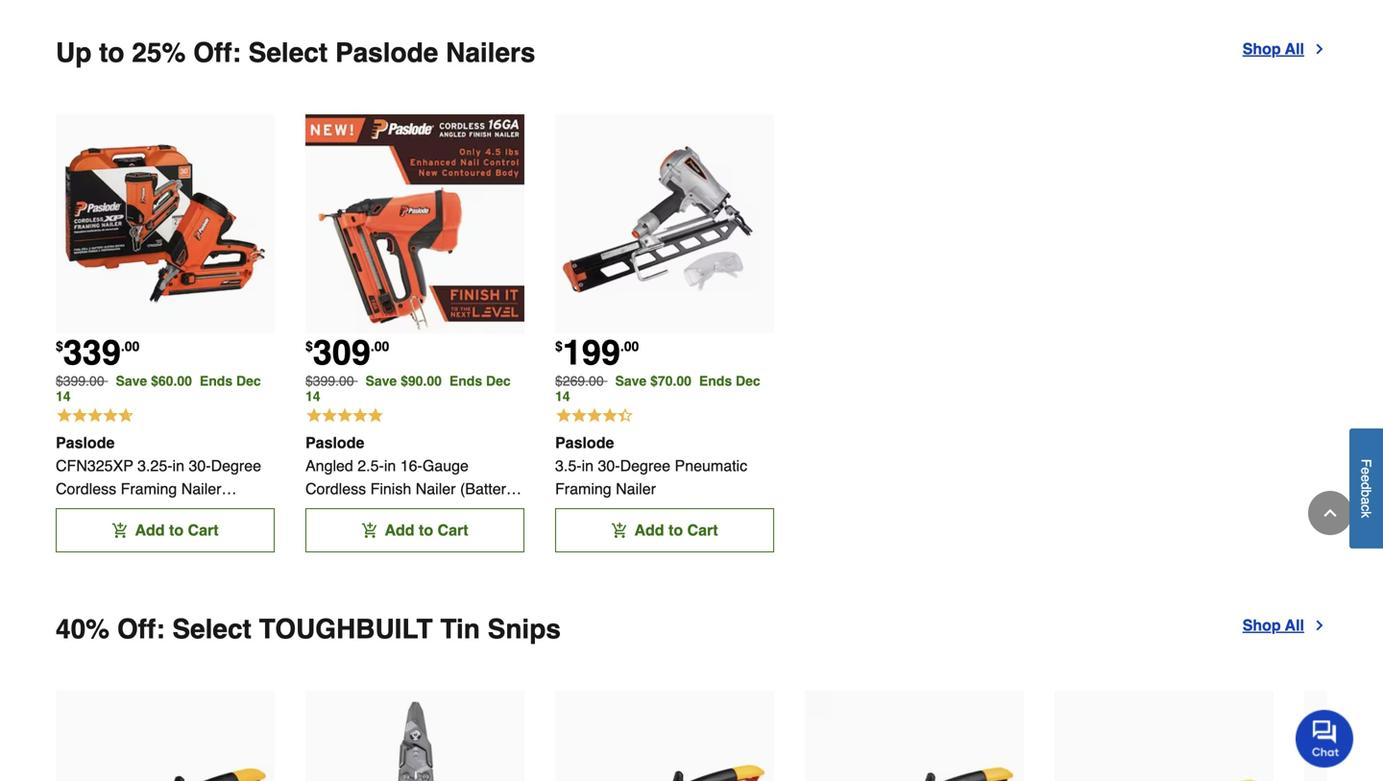 Task type: locate. For each thing, give the bounding box(es) containing it.
(battery for 339
[[56, 503, 110, 521]]

b
[[1359, 490, 1374, 497]]

to down paslode cfn325xp 3.25-in 30-degree cordless framing nailer (battery & charger included)
[[169, 521, 184, 539]]

14 down 309
[[306, 389, 321, 404]]

shop
[[1243, 40, 1281, 58], [1243, 617, 1281, 634]]

add to cart button
[[56, 508, 275, 553], [306, 508, 525, 553], [555, 508, 774, 553]]

1 horizontal spatial 30-
[[598, 457, 620, 475]]

cordless down cfn325xp
[[56, 480, 116, 498]]

1 horizontal spatial dec 14
[[306, 373, 511, 404]]

2 & from the left
[[306, 503, 316, 521]]

save left $90.00
[[366, 373, 397, 389]]

2 horizontal spatial cart
[[688, 521, 718, 539]]

0 horizontal spatial in
[[173, 457, 184, 475]]

2 dec 14 from the left
[[306, 373, 511, 404]]

0 horizontal spatial add to cart button
[[56, 508, 275, 553]]

0 horizontal spatial charger
[[128, 503, 184, 521]]

$ 199 . 00
[[555, 333, 639, 373]]

(battery inside paslode angled 2.5-in 16-gauge cordless finish nailer (battery & charger included)
[[460, 480, 514, 498]]

2 all from the top
[[1285, 617, 1305, 634]]

1 shop from the top
[[1243, 40, 1281, 58]]

0 horizontal spatial cart
[[188, 521, 219, 539]]

2 horizontal spatial .
[[621, 338, 624, 354]]

. for 309
[[371, 338, 374, 354]]

00 for 199
[[624, 338, 639, 354]]

3 nailer from the left
[[616, 480, 656, 498]]

14 for 339
[[56, 389, 71, 404]]

cart add image for 199
[[612, 523, 627, 538]]

3 add from the left
[[635, 521, 664, 539]]

0 horizontal spatial nailer
[[181, 480, 221, 498]]

1 00 from the left
[[125, 338, 140, 354]]

dec 14 down the $ 309 . 00
[[306, 373, 511, 404]]

2 horizontal spatial 00
[[624, 338, 639, 354]]

3 . from the left
[[621, 338, 624, 354]]

included) for 339
[[188, 503, 251, 521]]

paslode angled 2.5-in 16-gauge cordless finish nailer (battery & charger included)
[[306, 434, 514, 521]]

1 14 from the left
[[56, 389, 71, 404]]

ends right $70.00
[[699, 373, 736, 389]]

0 horizontal spatial degree
[[211, 457, 261, 475]]

& for 339
[[114, 503, 124, 521]]

1 horizontal spatial $399.00
[[306, 373, 354, 389]]

add down finish
[[385, 521, 415, 539]]

3 in from the left
[[582, 457, 594, 475]]

1 horizontal spatial charger
[[320, 503, 376, 521]]

1 vertical spatial shop all link
[[1243, 614, 1328, 637]]

1 nailer from the left
[[181, 480, 221, 498]]

cart down paslode cfn325xp 3.25-in 30-degree cordless framing nailer (battery & charger included)
[[188, 521, 219, 539]]

2.5-
[[358, 457, 384, 475]]

0 horizontal spatial dec 14
[[56, 373, 261, 404]]

00 for 339
[[125, 338, 140, 354]]

1 . from the left
[[121, 338, 125, 354]]

up to 25% off: select paslode nailers
[[56, 38, 536, 68]]

$399.00 down 339
[[56, 373, 104, 389]]

1 save from the left
[[116, 373, 147, 389]]

(battery down 'gauge'
[[460, 480, 514, 498]]

0 horizontal spatial 14
[[56, 389, 71, 404]]

& inside paslode cfn325xp 3.25-in 30-degree cordless framing nailer (battery & charger included)
[[114, 503, 124, 521]]

framing inside paslode 3.5-in 30-degree pneumatic framing nailer
[[555, 480, 612, 498]]

1 horizontal spatial ends
[[450, 373, 486, 389]]

e up b
[[1359, 475, 1374, 482]]

1 vertical spatial shop all
[[1243, 617, 1305, 634]]

save
[[116, 373, 147, 389], [366, 373, 397, 389], [615, 373, 647, 389]]

3.5-
[[555, 457, 582, 475]]

1 horizontal spatial &
[[306, 503, 316, 521]]

1 $ from the left
[[56, 338, 63, 354]]

nailer
[[181, 480, 221, 498], [416, 480, 456, 498], [616, 480, 656, 498]]

paslode inside paslode cfn325xp 3.25-in 30-degree cordless framing nailer (battery & charger included)
[[56, 434, 115, 452]]

& down angled at the left bottom of page
[[306, 503, 316, 521]]

3 cart from the left
[[688, 521, 718, 539]]

1 horizontal spatial add to cart
[[385, 521, 468, 539]]

in inside paslode angled 2.5-in 16-gauge cordless finish nailer (battery & charger included)
[[384, 457, 396, 475]]

14
[[56, 389, 71, 404], [306, 389, 321, 404], [555, 389, 570, 404]]

1 dec 14 from the left
[[56, 373, 261, 404]]

paslode inside paslode angled 2.5-in 16-gauge cordless finish nailer (battery & charger included)
[[306, 434, 364, 452]]

to down paslode 3.5-in 30-degree pneumatic framing nailer
[[669, 521, 683, 539]]

2 horizontal spatial save
[[615, 373, 647, 389]]

30- right 3.25-
[[189, 457, 211, 475]]

00 inside "$ 199 . 00"
[[624, 338, 639, 354]]

1 framing from the left
[[121, 480, 177, 498]]

. inside "$ 199 . 00"
[[621, 338, 624, 354]]

1 horizontal spatial 00
[[374, 338, 389, 354]]

2 horizontal spatial in
[[582, 457, 594, 475]]

nailer inside paslode cfn325xp 3.25-in 30-degree cordless framing nailer (battery & charger included)
[[181, 480, 221, 498]]

. up save $90.00
[[371, 338, 374, 354]]

40% off: select toughbuilt tin snips
[[56, 614, 561, 645]]

cart add image down paslode cfn325xp 3.25-in 30-degree cordless framing nailer (battery & charger included)
[[112, 523, 127, 538]]

1 add from the left
[[135, 521, 165, 539]]

1 vertical spatial chevron right image
[[1312, 618, 1328, 633]]

30- right 3.5-
[[598, 457, 620, 475]]

tin
[[440, 614, 480, 645]]

cordless inside paslode angled 2.5-in 16-gauge cordless finish nailer (battery & charger included)
[[306, 480, 366, 498]]

00 right 339
[[125, 338, 140, 354]]

add to cart for 339
[[135, 521, 219, 539]]

to down paslode angled 2.5-in 16-gauge cordless finish nailer (battery & charger included) in the bottom of the page
[[419, 521, 433, 539]]

ends right $60.00
[[200, 373, 236, 389]]

0 horizontal spatial included)
[[188, 503, 251, 521]]

f e e d b a c k
[[1359, 459, 1374, 518]]

2 horizontal spatial add
[[635, 521, 664, 539]]

0 vertical spatial shop all link
[[1243, 38, 1328, 61]]

1 vertical spatial all
[[1285, 617, 1305, 634]]

1 horizontal spatial cart add image
[[362, 523, 377, 538]]

2 charger from the left
[[320, 503, 376, 521]]

charger down finish
[[320, 503, 376, 521]]

3 dec from the left
[[736, 373, 761, 389]]

1 horizontal spatial dec
[[486, 373, 511, 389]]

2 30- from the left
[[598, 457, 620, 475]]

2 $ from the left
[[306, 338, 313, 354]]

1 included) from the left
[[188, 503, 251, 521]]

dec 14 down "$ 199 . 00"
[[555, 373, 761, 404]]

cordless down angled at the left bottom of page
[[306, 480, 366, 498]]

1 horizontal spatial framing
[[555, 480, 612, 498]]

nailer for 309
[[416, 480, 456, 498]]

save left $60.00
[[116, 373, 147, 389]]

(battery down cfn325xp
[[56, 503, 110, 521]]

& inside paslode angled 2.5-in 16-gauge cordless finish nailer (battery & charger included)
[[306, 503, 316, 521]]

cart down pneumatic
[[688, 521, 718, 539]]

1 horizontal spatial save
[[366, 373, 397, 389]]

1 cart add image from the left
[[112, 523, 127, 538]]

dec 14
[[56, 373, 261, 404], [306, 373, 511, 404], [555, 373, 761, 404]]

cart
[[188, 521, 219, 539], [438, 521, 468, 539], [688, 521, 718, 539]]

1 horizontal spatial off:
[[193, 38, 241, 68]]

2 horizontal spatial ends
[[699, 373, 736, 389]]

1 horizontal spatial included)
[[380, 503, 443, 521]]

aviation alloy steel right cut snips image
[[56, 691, 275, 781]]

framing down 3.25-
[[121, 480, 177, 498]]

14 down $269.00
[[555, 389, 570, 404]]

3 14 from the left
[[555, 389, 570, 404]]

cordless inside paslode cfn325xp 3.25-in 30-degree cordless framing nailer (battery & charger included)
[[56, 480, 116, 498]]

2 included) from the left
[[380, 503, 443, 521]]

2 in from the left
[[384, 457, 396, 475]]

ends
[[200, 373, 236, 389], [450, 373, 486, 389], [699, 373, 736, 389]]

2 horizontal spatial cart add image
[[612, 523, 627, 538]]

1 charger from the left
[[128, 503, 184, 521]]

. for 199
[[621, 338, 624, 354]]

e up the d
[[1359, 467, 1374, 475]]

2 add to cart button from the left
[[306, 508, 525, 553]]

0 horizontal spatial .
[[121, 338, 125, 354]]

dec 14 for 339
[[56, 373, 261, 404]]

1 vertical spatial (battery
[[56, 503, 110, 521]]

0 vertical spatial all
[[1285, 40, 1305, 58]]

3 $ from the left
[[555, 338, 563, 354]]

cordless
[[56, 480, 116, 498], [306, 480, 366, 498]]

in left 16-
[[384, 457, 396, 475]]

2 horizontal spatial 14
[[555, 389, 570, 404]]

ends right $90.00
[[450, 373, 486, 389]]

add to cart
[[135, 521, 219, 539], [385, 521, 468, 539], [635, 521, 718, 539]]

nailer for 339
[[181, 480, 221, 498]]

2 00 from the left
[[374, 338, 389, 354]]

included) inside paslode cfn325xp 3.25-in 30-degree cordless framing nailer (battery & charger included)
[[188, 503, 251, 521]]

(battery
[[460, 480, 514, 498], [56, 503, 110, 521]]

charger inside paslode cfn325xp 3.25-in 30-degree cordless framing nailer (battery & charger included)
[[128, 503, 184, 521]]

cart add image down paslode 3.5-in 30-degree pneumatic framing nailer
[[612, 523, 627, 538]]

2 cart add image from the left
[[362, 523, 377, 538]]

1 vertical spatial off:
[[117, 614, 165, 645]]

3 add to cart from the left
[[635, 521, 718, 539]]

add to cart button down 3.25-
[[56, 508, 275, 553]]

0 horizontal spatial save
[[116, 373, 147, 389]]

bulldog aviation alloy steel straight cut snips image
[[306, 691, 525, 781]]

off: right 25%
[[193, 38, 241, 68]]

1 vertical spatial select
[[172, 614, 252, 645]]

2 dec from the left
[[486, 373, 511, 389]]

1 horizontal spatial $
[[306, 338, 313, 354]]

add to cart down finish
[[385, 521, 468, 539]]

$
[[56, 338, 63, 354], [306, 338, 313, 354], [555, 338, 563, 354]]

3.5-in 30-degree pneumatic framing nailer image
[[555, 114, 774, 334]]

1 dec from the left
[[236, 373, 261, 389]]

cart add image for 309
[[362, 523, 377, 538]]

2 cart from the left
[[438, 521, 468, 539]]

$ inside $ 339 . 00
[[56, 338, 63, 354]]

2 shop all from the top
[[1243, 617, 1305, 634]]

shop all link
[[1243, 38, 1328, 61], [1243, 614, 1328, 637]]

3 ends from the left
[[699, 373, 736, 389]]

aviation offset alloy steel straight long cut offset snips image
[[1055, 691, 1274, 781]]

in
[[173, 457, 184, 475], [384, 457, 396, 475], [582, 457, 594, 475]]

199
[[563, 333, 621, 373]]

dec right $90.00
[[486, 373, 511, 389]]

3 add to cart button from the left
[[555, 508, 774, 553]]

0 horizontal spatial off:
[[117, 614, 165, 645]]

00 for 309
[[374, 338, 389, 354]]

$399.00
[[56, 373, 104, 389], [306, 373, 354, 389]]

ends for 199
[[699, 373, 736, 389]]

save for 199
[[615, 373, 647, 389]]

1 add to cart from the left
[[135, 521, 219, 539]]

in inside paslode cfn325xp 3.25-in 30-degree cordless framing nailer (battery & charger included)
[[173, 457, 184, 475]]

. inside $ 339 . 00
[[121, 338, 125, 354]]

nailer inside paslode angled 2.5-in 16-gauge cordless finish nailer (battery & charger included)
[[416, 480, 456, 498]]

. up save $70.00
[[621, 338, 624, 354]]

2 horizontal spatial $
[[555, 338, 563, 354]]

1 vertical spatial shop
[[1243, 617, 1281, 634]]

14 for 199
[[555, 389, 570, 404]]

2 14 from the left
[[306, 389, 321, 404]]

degree left pneumatic
[[620, 457, 671, 475]]

0 vertical spatial shop
[[1243, 40, 1281, 58]]

add to cart button down finish
[[306, 508, 525, 553]]

add to cart button down paslode 3.5-in 30-degree pneumatic framing nailer
[[555, 508, 774, 553]]

0 horizontal spatial framing
[[121, 480, 177, 498]]

1 all from the top
[[1285, 40, 1305, 58]]

add to cart down paslode cfn325xp 3.25-in 30-degree cordless framing nailer (battery & charger included)
[[135, 521, 219, 539]]

2 add from the left
[[385, 521, 415, 539]]

. up save $60.00
[[121, 338, 125, 354]]

shop all
[[1243, 40, 1305, 58], [1243, 617, 1305, 634]]

0 horizontal spatial 30-
[[189, 457, 211, 475]]

off:
[[193, 38, 241, 68], [117, 614, 165, 645]]

2 ends from the left
[[450, 373, 486, 389]]

1 in from the left
[[173, 457, 184, 475]]

1 horizontal spatial .
[[371, 338, 374, 354]]

1 horizontal spatial add to cart button
[[306, 508, 525, 553]]

degree inside paslode 3.5-in 30-degree pneumatic framing nailer
[[620, 457, 671, 475]]

finish
[[370, 480, 411, 498]]

paslode
[[335, 38, 438, 68], [56, 434, 115, 452], [306, 434, 364, 452], [555, 434, 614, 452]]

2 . from the left
[[371, 338, 374, 354]]

3 00 from the left
[[624, 338, 639, 354]]

$ 339 . 00
[[56, 333, 140, 373]]

40%
[[56, 614, 110, 645]]

1 horizontal spatial cordless
[[306, 480, 366, 498]]

add to cart button for 199
[[555, 508, 774, 553]]

1 shop all from the top
[[1243, 40, 1305, 58]]

1 horizontal spatial degree
[[620, 457, 671, 475]]

all for 40% off: select toughbuilt tin snips
[[1285, 617, 1305, 634]]

cart add image down finish
[[362, 523, 377, 538]]

charger
[[128, 503, 184, 521], [320, 503, 376, 521]]

degree right 3.25-
[[211, 457, 261, 475]]

1 chevron right image from the top
[[1312, 41, 1328, 57]]

1 horizontal spatial nailer
[[416, 480, 456, 498]]

cart down 'gauge'
[[438, 521, 468, 539]]

1 cart from the left
[[188, 521, 219, 539]]

add
[[135, 521, 165, 539], [385, 521, 415, 539], [635, 521, 664, 539]]

toughbuilt
[[259, 614, 433, 645]]

$399.00 down 309
[[306, 373, 354, 389]]

1 ends from the left
[[200, 373, 236, 389]]

1 add to cart button from the left
[[56, 508, 275, 553]]

2 shop from the top
[[1243, 617, 1281, 634]]

1 horizontal spatial in
[[384, 457, 396, 475]]

add down paslode 3.5-in 30-degree pneumatic framing nailer
[[635, 521, 664, 539]]

chevron right image for up to 25% off: select paslode nailers
[[1312, 41, 1328, 57]]

$ for 309
[[306, 338, 313, 354]]

2 add to cart from the left
[[385, 521, 468, 539]]

cart add image
[[112, 523, 127, 538], [362, 523, 377, 538], [612, 523, 627, 538]]

save $60.00
[[116, 373, 192, 389]]

chevron right image
[[1312, 41, 1328, 57], [1312, 618, 1328, 633]]

00 right 199
[[624, 338, 639, 354]]

paslode inside paslode 3.5-in 30-degree pneumatic framing nailer
[[555, 434, 614, 452]]

$ inside the $ 309 . 00
[[306, 338, 313, 354]]

0 horizontal spatial add
[[135, 521, 165, 539]]

0 horizontal spatial cordless
[[56, 480, 116, 498]]

cfn325xp 3.25-in 30-degree cordless framing nailer (battery & charger included) image
[[56, 114, 275, 334]]

1 degree from the left
[[211, 457, 261, 475]]

snips
[[488, 614, 561, 645]]

1 horizontal spatial add
[[385, 521, 415, 539]]

charger inside paslode angled 2.5-in 16-gauge cordless finish nailer (battery & charger included)
[[320, 503, 376, 521]]

save left $70.00
[[615, 373, 647, 389]]

(battery inside paslode cfn325xp 3.25-in 30-degree cordless framing nailer (battery & charger included)
[[56, 503, 110, 521]]

framing down 3.5-
[[555, 480, 612, 498]]

included) for 309
[[380, 503, 443, 521]]

nailer inside paslode 3.5-in 30-degree pneumatic framing nailer
[[616, 480, 656, 498]]

add down paslode cfn325xp 3.25-in 30-degree cordless framing nailer (battery & charger included)
[[135, 521, 165, 539]]

2 horizontal spatial add to cart
[[635, 521, 718, 539]]

in right cfn325xp
[[173, 457, 184, 475]]

1 horizontal spatial (battery
[[460, 480, 514, 498]]

00
[[125, 338, 140, 354], [374, 338, 389, 354], [624, 338, 639, 354]]

save for 309
[[366, 373, 397, 389]]

1 shop all link from the top
[[1243, 38, 1328, 61]]

30-
[[189, 457, 211, 475], [598, 457, 620, 475]]

add to cart down paslode 3.5-in 30-degree pneumatic framing nailer
[[635, 521, 718, 539]]

0 vertical spatial shop all
[[1243, 40, 1305, 58]]

. inside the $ 309 . 00
[[371, 338, 374, 354]]

2 horizontal spatial dec 14
[[555, 373, 761, 404]]

degree
[[211, 457, 261, 475], [620, 457, 671, 475]]

25%
[[132, 38, 186, 68]]

1 30- from the left
[[189, 457, 211, 475]]

0 horizontal spatial $399.00
[[56, 373, 104, 389]]

0 horizontal spatial add to cart
[[135, 521, 219, 539]]

0 horizontal spatial cart add image
[[112, 523, 127, 538]]

framing
[[121, 480, 177, 498], [555, 480, 612, 498]]

& down cfn325xp
[[114, 503, 124, 521]]

dec right $60.00
[[236, 373, 261, 389]]

k
[[1359, 511, 1374, 518]]

included)
[[188, 503, 251, 521], [380, 503, 443, 521]]

1 & from the left
[[114, 503, 124, 521]]

2 $399.00 from the left
[[306, 373, 354, 389]]

$269.00
[[555, 373, 604, 389]]

309
[[313, 333, 371, 373]]

gauge
[[423, 457, 469, 475]]

f
[[1359, 459, 1374, 467]]

2 horizontal spatial nailer
[[616, 480, 656, 498]]

dec
[[236, 373, 261, 389], [486, 373, 511, 389], [736, 373, 761, 389]]

off: right 40%
[[117, 614, 165, 645]]

in down $269.00
[[582, 457, 594, 475]]

0 horizontal spatial ends
[[200, 373, 236, 389]]

$90.00
[[401, 373, 442, 389]]

cfn325xp
[[56, 457, 133, 475]]

3 save from the left
[[615, 373, 647, 389]]

3-in seamer alloy steel snips image
[[805, 691, 1024, 781]]

&
[[114, 503, 124, 521], [306, 503, 316, 521]]

00 inside the $ 309 . 00
[[374, 338, 389, 354]]

2 save from the left
[[366, 373, 397, 389]]

3 cart add image from the left
[[612, 523, 627, 538]]

00 inside $ 339 . 00
[[125, 338, 140, 354]]

0 horizontal spatial 00
[[125, 338, 140, 354]]

0 horizontal spatial $
[[56, 338, 63, 354]]

.
[[121, 338, 125, 354], [371, 338, 374, 354], [621, 338, 624, 354]]

e
[[1359, 467, 1374, 475], [1359, 475, 1374, 482]]

339
[[63, 333, 121, 373]]

f e e d b a c k button
[[1350, 428, 1384, 548]]

2 framing from the left
[[555, 480, 612, 498]]

2 shop all link from the top
[[1243, 614, 1328, 637]]

3 dec 14 from the left
[[555, 373, 761, 404]]

2 nailer from the left
[[416, 480, 456, 498]]

2 chevron right image from the top
[[1312, 618, 1328, 633]]

0 vertical spatial (battery
[[460, 480, 514, 498]]

paslode for 339
[[56, 434, 115, 452]]

dec for 309
[[486, 373, 511, 389]]

a
[[1359, 497, 1374, 505]]

1 $399.00 from the left
[[56, 373, 104, 389]]

to
[[99, 38, 124, 68], [169, 521, 184, 539], [419, 521, 433, 539], [669, 521, 683, 539]]

dec right $70.00
[[736, 373, 761, 389]]

included) inside paslode angled 2.5-in 16-gauge cordless finish nailer (battery & charger included)
[[380, 503, 443, 521]]

1 cordless from the left
[[56, 480, 116, 498]]

$ inside "$ 199 . 00"
[[555, 338, 563, 354]]

0 vertical spatial chevron right image
[[1312, 41, 1328, 57]]

0 horizontal spatial &
[[114, 503, 124, 521]]

00 right 309
[[374, 338, 389, 354]]

all
[[1285, 40, 1305, 58], [1285, 617, 1305, 634]]

aviation alloy steel long cut snips image
[[1305, 691, 1384, 781]]

2 horizontal spatial add to cart button
[[555, 508, 774, 553]]

2 horizontal spatial dec
[[736, 373, 761, 389]]

0 horizontal spatial (battery
[[56, 503, 110, 521]]

1 horizontal spatial cart
[[438, 521, 468, 539]]

1 horizontal spatial 14
[[306, 389, 321, 404]]

14 down 339
[[56, 389, 71, 404]]

dec 14 down $ 339 . 00
[[56, 373, 261, 404]]

select
[[249, 38, 328, 68], [172, 614, 252, 645]]

2 cordless from the left
[[306, 480, 366, 498]]

charger down 3.25-
[[128, 503, 184, 521]]

2 degree from the left
[[620, 457, 671, 475]]

0 horizontal spatial dec
[[236, 373, 261, 389]]



Task type: describe. For each thing, give the bounding box(es) containing it.
add for 339
[[135, 521, 165, 539]]

0 vertical spatial select
[[249, 38, 328, 68]]

shop for up to 25% off: select paslode nailers
[[1243, 40, 1281, 58]]

chevron right image for 40% off: select toughbuilt tin snips
[[1312, 618, 1328, 633]]

& for 309
[[306, 503, 316, 521]]

add to cart button for 309
[[306, 508, 525, 553]]

shop all link for 40% off: select toughbuilt tin snips
[[1243, 614, 1328, 637]]

$399.00 for 339
[[56, 373, 104, 389]]

(battery for 309
[[460, 480, 514, 498]]

add for 199
[[635, 521, 664, 539]]

paslode for 309
[[306, 434, 364, 452]]

$ 309 . 00
[[306, 333, 389, 373]]

shop all for up to 25% off: select paslode nailers
[[1243, 40, 1305, 58]]

pneumatic
[[675, 457, 748, 475]]

14 for 309
[[306, 389, 321, 404]]

save $90.00
[[366, 373, 442, 389]]

charger for 339
[[128, 503, 184, 521]]

cart for 199
[[688, 521, 718, 539]]

paslode 3.5-in 30-degree pneumatic framing nailer
[[555, 434, 748, 498]]

dec for 339
[[236, 373, 261, 389]]

30- inside paslode 3.5-in 30-degree pneumatic framing nailer
[[598, 457, 620, 475]]

2 e from the top
[[1359, 475, 1374, 482]]

framing inside paslode cfn325xp 3.25-in 30-degree cordless framing nailer (battery & charger included)
[[121, 480, 177, 498]]

. for 339
[[121, 338, 125, 354]]

in for 309
[[384, 457, 396, 475]]

shop for 40% off: select toughbuilt tin snips
[[1243, 617, 1281, 634]]

paslode for 199
[[555, 434, 614, 452]]

all for up to 25% off: select paslode nailers
[[1285, 40, 1305, 58]]

cordless for 309
[[306, 480, 366, 498]]

to right up at the left of the page
[[99, 38, 124, 68]]

charger for 309
[[320, 503, 376, 521]]

chevron up image
[[1321, 503, 1340, 523]]

dec 14 for 309
[[306, 373, 511, 404]]

30- inside paslode cfn325xp 3.25-in 30-degree cordless framing nailer (battery & charger included)
[[189, 457, 211, 475]]

save $70.00
[[615, 373, 692, 389]]

cordless for 339
[[56, 480, 116, 498]]

shop all for 40% off: select toughbuilt tin snips
[[1243, 617, 1305, 634]]

ends for 309
[[450, 373, 486, 389]]

c
[[1359, 505, 1374, 511]]

16-
[[400, 457, 423, 475]]

chat invite button image
[[1296, 709, 1355, 768]]

$399.00 for 309
[[306, 373, 354, 389]]

in for 339
[[173, 457, 184, 475]]

$60.00
[[151, 373, 192, 389]]

d
[[1359, 482, 1374, 490]]

3.25-
[[137, 457, 173, 475]]

in inside paslode 3.5-in 30-degree pneumatic framing nailer
[[582, 457, 594, 475]]

scroll to top element
[[1309, 491, 1353, 535]]

angled
[[306, 457, 353, 475]]

ends for 339
[[200, 373, 236, 389]]

to for 339
[[169, 521, 184, 539]]

cart for 339
[[188, 521, 219, 539]]

angled 2.5-in 16-gauge cordless finish nailer (battery & charger included) image
[[306, 114, 525, 334]]

0 vertical spatial off:
[[193, 38, 241, 68]]

up
[[56, 38, 92, 68]]

cart add image for 339
[[112, 523, 127, 538]]

1 e from the top
[[1359, 467, 1374, 475]]

add to cart for 309
[[385, 521, 468, 539]]

$70.00
[[651, 373, 692, 389]]

degree inside paslode cfn325xp 3.25-in 30-degree cordless framing nailer (battery & charger included)
[[211, 457, 261, 475]]

add to cart button for 339
[[56, 508, 275, 553]]

add to cart for 199
[[635, 521, 718, 539]]

cart for 309
[[438, 521, 468, 539]]

paslode cfn325xp 3.25-in 30-degree cordless framing nailer (battery & charger included)
[[56, 434, 261, 521]]

to for 309
[[419, 521, 433, 539]]

to for 199
[[669, 521, 683, 539]]

dec 14 for 199
[[555, 373, 761, 404]]

add for 309
[[385, 521, 415, 539]]

$ for 339
[[56, 338, 63, 354]]

save for 339
[[116, 373, 147, 389]]

dec for 199
[[736, 373, 761, 389]]

shop all link for up to 25% off: select paslode nailers
[[1243, 38, 1328, 61]]

nailers
[[446, 38, 536, 68]]

$ for 199
[[555, 338, 563, 354]]

aviation alloy steel left cut snips image
[[555, 691, 774, 781]]



Task type: vqa. For each thing, say whether or not it's contained in the screenshot.
'Angled' at the left bottom
yes



